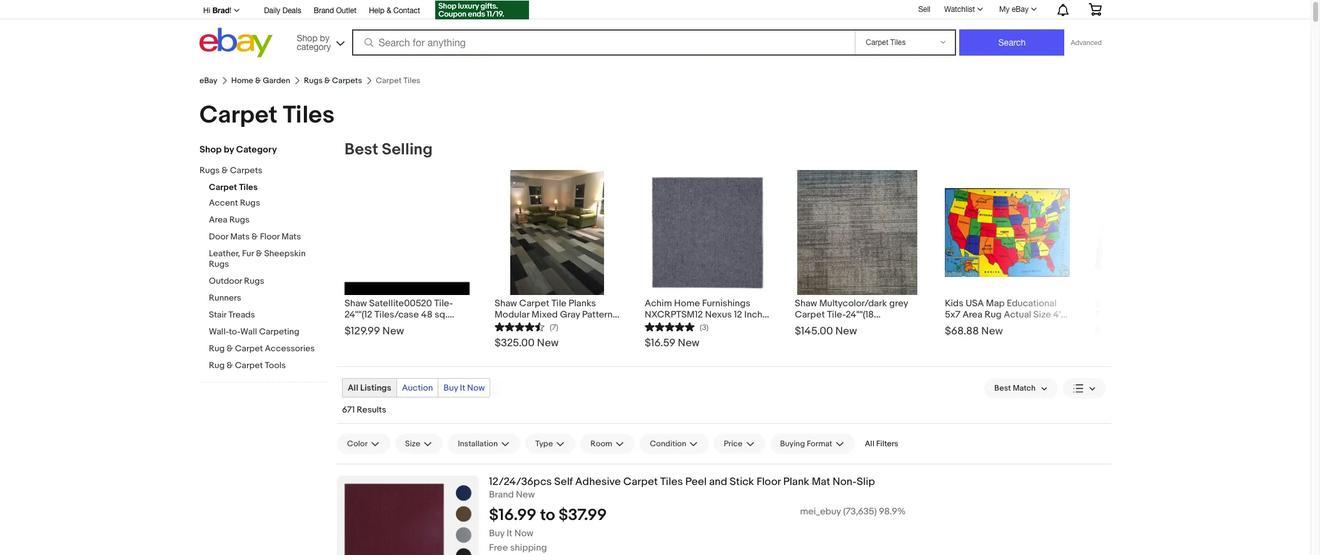 Task type: describe. For each thing, give the bounding box(es) containing it.
5x7
[[945, 309, 961, 321]]

stick
[[730, 476, 754, 488]]

sq.
[[435, 309, 448, 321]]

leather, fur & sheepskin rugs link
[[209, 248, 328, 271]]

shipping
[[510, 542, 547, 554]]

ft
[[532, 320, 542, 332]]

tile- inside shaw multycolor/dark grey carpet tile-24""(18 tiles/case 72sq. ft./case)
[[827, 309, 846, 321]]

price
[[724, 439, 743, 449]]

new down (7)
[[537, 337, 559, 350]]

tiles/case inside shaw multycolor/dark grey carpet tile-24""(18 tiles/case 72sq. ft./case)
[[795, 320, 839, 332]]

carpets for rugs & carpets carpet tiles accent rugs area rugs door mats & floor mats leather, fur & sheepskin rugs outdoor rugs runners stair treads wall-to-wall carpeting rug & carpet accessories rug & carpet tools
[[230, 165, 262, 176]]

shaw carpet tile planks modular mixed gray patterns 1035 sq ft rectangles link
[[495, 295, 620, 332]]

12/24/36pcs self adhesive carpet tiles peel and stick floor plank mat non-slip image
[[337, 476, 479, 555]]

& inside account navigation
[[387, 6, 391, 15]]

achim home furnishings nxcrptsm12 nexus 12 inch x self adhesive carpet floor... image
[[645, 170, 770, 295]]

usa
[[966, 298, 984, 310]]

to-
[[229, 326, 240, 337]]

6'10
[[954, 320, 970, 332]]

new inside 12/24/36pcs self adhesive carpet tiles peel and stick floor plank mat non-slip brand new
[[516, 489, 535, 501]]

category
[[236, 144, 277, 156]]

shop by category button
[[291, 28, 347, 55]]

daily deals
[[264, 6, 301, 15]]

shaw grasshopper carpet tile - 2' ' (12 tiles/case 48 sq.ft.) image
[[1095, 193, 1220, 272]]

buy inside "$16.99 to $37.99 buy it now free shipping"
[[489, 528, 505, 540]]

Search for anything text field
[[354, 31, 853, 54]]

kids usa map educational 5x7 area rug actual size 4'11 x 6'10 link
[[945, 295, 1070, 332]]

(3) link
[[645, 321, 709, 333]]

shaw grasshopper carpet tile - 2' ' (12 tiles/case 48 sq.ft.)
[[1095, 298, 1208, 332]]

$129.99 for tile
[[1095, 325, 1131, 338]]

shaw for shaw grasshopper carpet tile - 2' ' (12 tiles/case 48 sq.ft.)
[[1095, 298, 1118, 310]]

actual
[[1004, 309, 1032, 321]]

carpet up accent
[[209, 182, 237, 193]]

best selling
[[345, 140, 433, 159]]

best match
[[995, 383, 1036, 393]]

mei_ebuy (73,635) 98.9%
[[800, 506, 906, 518]]

buy it now link
[[439, 379, 490, 397]]

98.9%
[[879, 506, 906, 518]]

wall-to-wall carpeting link
[[209, 326, 328, 338]]

shop by category
[[200, 144, 277, 156]]

floor inside 12/24/36pcs self adhesive carpet tiles peel and stick floor plank mat non-slip brand new
[[757, 476, 781, 488]]

accent
[[209, 198, 238, 208]]

$325.00 new
[[495, 337, 559, 350]]

get the coupon image
[[435, 1, 529, 19]]

671 results
[[342, 405, 386, 415]]

door
[[209, 231, 228, 242]]

$68.88
[[945, 325, 979, 338]]

48 inside shaw satellite00520 tile- 24""(12 tiles/case 48 sq. ft./case
[[421, 309, 433, 321]]

671
[[342, 405, 355, 415]]

slip
[[857, 476, 875, 488]]

mei_ebuy
[[800, 506, 841, 518]]

results
[[357, 405, 386, 415]]

0 horizontal spatial it
[[460, 383, 465, 393]]

tiles for rugs
[[239, 182, 258, 193]]

wall-
[[209, 326, 229, 337]]

2 vertical spatial rug
[[209, 360, 225, 371]]

area inside rugs & carpets carpet tiles accent rugs area rugs door mats & floor mats leather, fur & sheepskin rugs outdoor rugs runners stair treads wall-to-wall carpeting rug & carpet accessories rug & carpet tools
[[209, 215, 227, 225]]

$37.99
[[559, 506, 607, 525]]

auction link
[[397, 379, 438, 397]]

floor inside rugs & carpets carpet tiles accent rugs area rugs door mats & floor mats leather, fur & sheepskin rugs outdoor rugs runners stair treads wall-to-wall carpeting rug & carpet accessories rug & carpet tools
[[260, 231, 280, 242]]

satellite00520
[[369, 298, 432, 310]]

area inside kids usa map educational 5x7 area rug actual size 4'11 x 6'10
[[963, 309, 983, 321]]

0 vertical spatial tiles
[[283, 101, 335, 130]]

shaw for shaw multycolor/dark grey carpet tile-24""(18 tiles/case 72sq. ft./case)
[[795, 298, 817, 310]]

match
[[1013, 383, 1036, 393]]

4'11
[[1054, 309, 1067, 321]]

sell link
[[913, 5, 936, 14]]

sq
[[517, 320, 530, 332]]

wall
[[240, 326, 257, 337]]

runners
[[209, 293, 241, 303]]

room button
[[581, 434, 635, 454]]

by for category
[[224, 144, 234, 156]]

(73,635)
[[843, 506, 877, 518]]

advanced link
[[1065, 30, 1108, 55]]

treads
[[228, 310, 255, 320]]

carpet up shop by category in the left of the page
[[200, 101, 278, 130]]

sheepskin
[[264, 248, 306, 259]]

shop for shop by category
[[200, 144, 222, 156]]

brad
[[212, 6, 230, 15]]

!
[[230, 6, 232, 15]]

72sq.
[[841, 320, 865, 332]]

shaw satellite00520 tile- 24""(12 tiles/case 48 sq. ft./case link
[[345, 295, 470, 332]]

type
[[535, 439, 553, 449]]

sell
[[918, 5, 931, 14]]

advanced
[[1071, 39, 1102, 46]]

color button
[[337, 434, 390, 454]]

tiles for 12/24/36pcs
[[660, 476, 683, 488]]

shaw multycolor/dark grey carpet tile-24""(18 tiles/case 72sq. ft./case) image
[[798, 170, 917, 295]]

size button
[[395, 434, 443, 454]]

grey
[[889, 298, 908, 310]]

kids usa map educational 5x7 area rug actual size 4'11 x 6'10 image
[[945, 188, 1070, 277]]

24""(12
[[345, 309, 372, 321]]

outdoor rugs link
[[209, 276, 328, 288]]

ebay link
[[200, 76, 217, 86]]

selling
[[382, 140, 433, 159]]

by for category
[[320, 33, 330, 43]]

price button
[[714, 434, 765, 454]]

mixed
[[532, 309, 558, 321]]

runners link
[[209, 293, 328, 305]]

rugs down shop by category in the left of the page
[[200, 165, 220, 176]]

tools
[[265, 360, 286, 371]]

shaw satellite00520 tile- 24""(12 tiles/case 48 sq. ft./case
[[345, 298, 453, 332]]

carpet inside shaw multycolor/dark grey carpet tile-24""(18 tiles/case 72sq. ft./case)
[[795, 309, 825, 321]]

to
[[540, 506, 555, 525]]

my ebay link
[[993, 2, 1043, 17]]

ebay inside account navigation
[[1012, 5, 1029, 14]]

main content containing best selling
[[337, 140, 1235, 555]]

sq.ft.)
[[1095, 320, 1119, 332]]

condition button
[[640, 434, 709, 454]]

all listings
[[348, 383, 391, 393]]

leather,
[[209, 248, 240, 259]]

category
[[297, 42, 331, 52]]

tile inside shaw grasshopper carpet tile - 2' ' (12 tiles/case 48 sq.ft.)
[[1095, 309, 1110, 321]]

carpeting
[[259, 326, 299, 337]]

type button
[[525, 434, 576, 454]]

12/24/36pcs
[[489, 476, 552, 488]]

all for all filters
[[865, 439, 875, 449]]

carpet down wall
[[235, 343, 263, 354]]

accent rugs link
[[209, 198, 328, 210]]



Task type: locate. For each thing, give the bounding box(es) containing it.
2'
[[1118, 309, 1125, 321]]

0 vertical spatial by
[[320, 33, 330, 43]]

home
[[231, 76, 253, 86]]

$129.99 new down 24""(12
[[345, 325, 404, 338]]

buying
[[780, 439, 805, 449]]

my ebay
[[1000, 5, 1029, 14]]

1 vertical spatial size
[[405, 439, 420, 449]]

all
[[348, 383, 358, 393], [865, 439, 875, 449]]

0 horizontal spatial now
[[467, 383, 485, 393]]

1 horizontal spatial $129.99
[[1095, 325, 1131, 338]]

$129.99 new for (12
[[1095, 325, 1155, 338]]

daily
[[264, 6, 280, 15]]

1 horizontal spatial buy
[[489, 528, 505, 540]]

buy it now
[[444, 383, 485, 393]]

home & garden
[[231, 76, 290, 86]]

new down 12/24/36pcs
[[516, 489, 535, 501]]

buy right auction link
[[444, 383, 458, 393]]

1 $129.99 new from the left
[[345, 325, 404, 338]]

48 inside shaw grasshopper carpet tile - 2' ' (12 tiles/case 48 sq.ft.)
[[1189, 309, 1200, 321]]

tiles/case inside shaw satellite00520 tile- 24""(12 tiles/case 48 sq. ft./case
[[375, 309, 419, 321]]

new down (3) link
[[678, 337, 700, 350]]

tiles inside 12/24/36pcs self adhesive carpet tiles peel and stick floor plank mat non-slip brand new
[[660, 476, 683, 488]]

$129.99 down 24""(12
[[345, 325, 380, 338]]

48 left sq. on the left of the page
[[421, 309, 433, 321]]

1 horizontal spatial it
[[507, 528, 512, 540]]

carpet up $145.00
[[795, 309, 825, 321]]

buy
[[444, 383, 458, 393], [489, 528, 505, 540]]

0 horizontal spatial floor
[[260, 231, 280, 242]]

1 vertical spatial brand
[[489, 489, 514, 501]]

free
[[489, 542, 508, 554]]

all filters
[[865, 439, 899, 449]]

0 horizontal spatial tiles/case
[[375, 309, 419, 321]]

tiles up accent rugs link
[[239, 182, 258, 193]]

0 horizontal spatial carpets
[[230, 165, 262, 176]]

0 horizontal spatial $129.99 new
[[345, 325, 404, 338]]

tiles/case
[[1144, 309, 1187, 321]]

1 vertical spatial rug
[[209, 343, 225, 354]]

$16.99
[[489, 506, 537, 525]]

0 vertical spatial it
[[460, 383, 465, 393]]

shaw carpet tile planks modular mixed gray patterns 1035 sq ft rectangles
[[495, 298, 618, 332]]

1 horizontal spatial tile-
[[827, 309, 846, 321]]

all for all listings
[[348, 383, 358, 393]]

shop by category banner
[[196, 0, 1111, 61]]

shaw inside shaw multycolor/dark grey carpet tile-24""(18 tiles/case 72sq. ft./case)
[[795, 298, 817, 310]]

tiles down rugs & carpets on the left top of page
[[283, 101, 335, 130]]

shaw multycolor/dark grey carpet tile-24""(18 tiles/case 72sq. ft./case)
[[795, 298, 908, 332]]

best inside best match dropdown button
[[995, 383, 1011, 393]]

tile left "planks"
[[552, 298, 567, 310]]

hi brad !
[[203, 6, 232, 15]]

deals
[[283, 6, 301, 15]]

shaw satellite00520 tile-24""(12 tiles/case 48 sq. ft./case image
[[345, 170, 469, 295]]

your shopping cart image
[[1088, 3, 1103, 16]]

3 shaw from the left
[[795, 298, 817, 310]]

tiles left peel
[[660, 476, 683, 488]]

0 horizontal spatial by
[[224, 144, 234, 156]]

contact
[[393, 6, 420, 15]]

ebay left "home"
[[200, 76, 217, 86]]

carpet up 'ft'
[[519, 298, 549, 310]]

1 shaw from the left
[[345, 298, 367, 310]]

1 vertical spatial it
[[507, 528, 512, 540]]

rugs & carpets link
[[304, 76, 362, 86], [200, 165, 318, 177]]

1 vertical spatial floor
[[757, 476, 781, 488]]

area up the door
[[209, 215, 227, 225]]

1 vertical spatial buy
[[489, 528, 505, 540]]

new down (12
[[1133, 325, 1155, 338]]

now inside "$16.99 to $37.99 buy it now free shipping"
[[515, 528, 534, 540]]

it right auction
[[460, 383, 465, 393]]

$129.99 new down '
[[1095, 325, 1155, 338]]

shop inside the shop by category
[[297, 33, 318, 43]]

outdoor
[[209, 276, 242, 286]]

1 horizontal spatial tile
[[1095, 309, 1110, 321]]

1 vertical spatial carpets
[[230, 165, 262, 176]]

tile-
[[434, 298, 453, 310], [827, 309, 846, 321]]

area rugs link
[[209, 215, 328, 226]]

1 horizontal spatial tiles
[[283, 101, 335, 130]]

0 vertical spatial now
[[467, 383, 485, 393]]

carpet inside shaw carpet tile planks modular mixed gray patterns 1035 sq ft rectangles
[[519, 298, 549, 310]]

1 vertical spatial all
[[865, 439, 875, 449]]

0 vertical spatial rugs & carpets link
[[304, 76, 362, 86]]

mat
[[812, 476, 830, 488]]

0 vertical spatial all
[[348, 383, 358, 393]]

installation button
[[448, 434, 520, 454]]

1 horizontal spatial ebay
[[1012, 5, 1029, 14]]

tile- right satellite00520
[[434, 298, 453, 310]]

1 horizontal spatial by
[[320, 33, 330, 43]]

by down the brand outlet link
[[320, 33, 330, 43]]

shop for shop by category
[[297, 33, 318, 43]]

0 vertical spatial best
[[345, 140, 378, 159]]

0 horizontal spatial mats
[[230, 231, 250, 242]]

0 horizontal spatial 48
[[421, 309, 433, 321]]

1 vertical spatial ebay
[[200, 76, 217, 86]]

1 vertical spatial now
[[515, 528, 534, 540]]

shop by category
[[297, 33, 331, 52]]

1 horizontal spatial floor
[[757, 476, 781, 488]]

2 shaw from the left
[[495, 298, 517, 310]]

0 horizontal spatial tile
[[552, 298, 567, 310]]

it inside "$16.99 to $37.99 buy it now free shipping"
[[507, 528, 512, 540]]

rectangles
[[544, 320, 592, 332]]

by left category
[[224, 144, 234, 156]]

1 mats from the left
[[230, 231, 250, 242]]

$16.59
[[645, 337, 676, 350]]

stair treads link
[[209, 310, 328, 321]]

brand left outlet
[[314, 6, 334, 15]]

48 right tiles/case
[[1189, 309, 1200, 321]]

0 vertical spatial carpets
[[332, 76, 362, 86]]

1 horizontal spatial now
[[515, 528, 534, 540]]

kids
[[945, 298, 964, 310]]

shaw inside shaw satellite00520 tile- 24""(12 tiles/case 48 sq. ft./case
[[345, 298, 367, 310]]

new
[[383, 325, 404, 338], [836, 325, 857, 338], [982, 325, 1003, 338], [1133, 325, 1155, 338], [537, 337, 559, 350], [678, 337, 700, 350], [516, 489, 535, 501]]

carpet down rug & carpet accessories link
[[235, 360, 263, 371]]

hi
[[203, 6, 210, 15]]

brand outlet
[[314, 6, 356, 15]]

best for best selling
[[345, 140, 378, 159]]

all left the filters
[[865, 439, 875, 449]]

format
[[807, 439, 833, 449]]

1 vertical spatial rugs & carpets link
[[200, 165, 318, 177]]

carpets down shop by category in the left of the page
[[230, 165, 262, 176]]

rugs down accent
[[229, 215, 250, 225]]

shaw left 2'
[[1095, 298, 1118, 310]]

rugs up area rugs 'link'
[[240, 198, 260, 208]]

1 $129.99 from the left
[[345, 325, 380, 338]]

0 horizontal spatial brand
[[314, 6, 334, 15]]

size right "color" "dropdown button"
[[405, 439, 420, 449]]

carpets down the shop by category dropdown button
[[332, 76, 362, 86]]

watchlist
[[944, 5, 975, 14]]

self
[[554, 476, 573, 488]]

12/24/36pcs self adhesive carpet tiles peel and stick floor plank mat non-slip brand new
[[489, 476, 875, 501]]

0 vertical spatial floor
[[260, 231, 280, 242]]

shaw up the 1035 at the left bottom of the page
[[495, 298, 517, 310]]

area up $68.88 new
[[963, 309, 983, 321]]

new down satellite00520
[[383, 325, 404, 338]]

educational
[[1007, 298, 1057, 310]]

shaw for shaw carpet tile planks modular mixed gray patterns 1035 sq ft rectangles
[[495, 298, 517, 310]]

new down 'map'
[[982, 325, 1003, 338]]

None submit
[[960, 29, 1065, 56]]

carpets for rugs & carpets
[[332, 76, 362, 86]]

all inside 'all filters' button
[[865, 439, 875, 449]]

1 horizontal spatial carpets
[[332, 76, 362, 86]]

0 horizontal spatial all
[[348, 383, 358, 393]]

carpet inside 12/24/36pcs self adhesive carpet tiles peel and stick floor plank mat non-slip brand new
[[623, 476, 658, 488]]

1 horizontal spatial best
[[995, 383, 1011, 393]]

0 vertical spatial buy
[[444, 383, 458, 393]]

mats
[[230, 231, 250, 242], [282, 231, 301, 242]]

0 vertical spatial shop
[[297, 33, 318, 43]]

tile- up $145.00 new
[[827, 309, 846, 321]]

1 vertical spatial by
[[224, 144, 234, 156]]

tile left -
[[1095, 309, 1110, 321]]

$129.99 for 24""(12
[[345, 325, 380, 338]]

1 vertical spatial best
[[995, 383, 1011, 393]]

shaw multycolor/dark grey carpet tile-24""(18 tiles/case 72sq. ft./case) link
[[795, 295, 920, 332]]

shaw up $145.00
[[795, 298, 817, 310]]

carpet right grasshopper
[[1178, 298, 1208, 310]]

1 horizontal spatial tiles/case
[[795, 320, 839, 332]]

best left match
[[995, 383, 1011, 393]]

rug & carpet accessories link
[[209, 343, 328, 355]]

mats up 'fur'
[[230, 231, 250, 242]]

carpet inside shaw grasshopper carpet tile - 2' ' (12 tiles/case 48 sq.ft.)
[[1178, 298, 1208, 310]]

0 vertical spatial rug
[[985, 309, 1002, 321]]

auction
[[402, 383, 433, 393]]

&
[[387, 6, 391, 15], [255, 76, 261, 86], [324, 76, 330, 86], [222, 165, 228, 176], [252, 231, 258, 242], [256, 248, 262, 259], [227, 343, 233, 354], [227, 360, 233, 371]]

mats up 'sheepskin'
[[282, 231, 301, 242]]

tile inside shaw carpet tile planks modular mixed gray patterns 1035 sq ft rectangles
[[552, 298, 567, 310]]

all filters button
[[860, 434, 904, 454]]

all listings link
[[343, 379, 396, 397]]

best for best match
[[995, 383, 1011, 393]]

listings
[[360, 383, 391, 393]]

tiles/case right 24""(12
[[375, 309, 419, 321]]

condition
[[650, 439, 686, 449]]

ebay right "my"
[[1012, 5, 1029, 14]]

2 $129.99 new from the left
[[1095, 325, 1155, 338]]

1 vertical spatial shop
[[200, 144, 222, 156]]

rugs up runners link
[[244, 276, 264, 286]]

size left 4'11
[[1034, 309, 1051, 321]]

(3)
[[700, 323, 709, 333]]

$129.99 new for ft./case
[[345, 325, 404, 338]]

0 horizontal spatial area
[[209, 215, 227, 225]]

(7)
[[550, 323, 558, 333]]

stair
[[209, 310, 227, 320]]

door mats & floor mats link
[[209, 231, 328, 243]]

view: list view image
[[1073, 382, 1096, 395]]

carpet tiles
[[200, 101, 335, 130]]

$16.99 to $37.99 buy it now free shipping
[[489, 506, 607, 554]]

1 vertical spatial area
[[963, 309, 983, 321]]

rugs down category
[[304, 76, 323, 86]]

$68.88 new
[[945, 325, 1003, 338]]

0 horizontal spatial shop
[[200, 144, 222, 156]]

carpet
[[200, 101, 278, 130], [209, 182, 237, 193], [519, 298, 549, 310], [1178, 298, 1208, 310], [795, 309, 825, 321], [235, 343, 263, 354], [235, 360, 263, 371], [623, 476, 658, 488]]

shaw inside shaw grasshopper carpet tile - 2' ' (12 tiles/case 48 sq.ft.)
[[1095, 298, 1118, 310]]

all inside all listings link
[[348, 383, 358, 393]]

4.6 out of 5 stars image
[[495, 321, 545, 333]]

1 horizontal spatial all
[[865, 439, 875, 449]]

1 horizontal spatial mats
[[282, 231, 301, 242]]

1 horizontal spatial $129.99 new
[[1095, 325, 1155, 338]]

now up installation
[[467, 383, 485, 393]]

tiles inside rugs & carpets carpet tiles accent rugs area rugs door mats & floor mats leather, fur & sheepskin rugs outdoor rugs runners stair treads wall-to-wall carpeting rug & carpet accessories rug & carpet tools
[[239, 182, 258, 193]]

none submit inside "shop by category" "banner"
[[960, 29, 1065, 56]]

shaw for shaw satellite00520 tile- 24""(12 tiles/case 48 sq. ft./case
[[345, 298, 367, 310]]

1 horizontal spatial size
[[1034, 309, 1051, 321]]

0 vertical spatial size
[[1034, 309, 1051, 321]]

0 vertical spatial area
[[209, 215, 227, 225]]

help & contact link
[[369, 4, 420, 18]]

2 $129.99 from the left
[[1095, 325, 1131, 338]]

shaw carpet tile planks modular mixed gray patterns 1035 sq ft rectangles image
[[510, 170, 604, 295]]

12/24/36pcs self adhesive carpet tiles peel and stick floor plank mat non-slip link
[[489, 476, 1111, 489]]

$129.99 down -
[[1095, 325, 1131, 338]]

by inside the shop by category
[[320, 33, 330, 43]]

shop left category
[[200, 144, 222, 156]]

it up free at the left of the page
[[507, 528, 512, 540]]

tiles/case left 72sq.
[[795, 320, 839, 332]]

tiles/case
[[375, 309, 419, 321], [795, 320, 839, 332]]

1 horizontal spatial shop
[[297, 33, 318, 43]]

0 horizontal spatial $129.99
[[345, 325, 380, 338]]

0 horizontal spatial best
[[345, 140, 378, 159]]

brand outlet link
[[314, 4, 356, 18]]

account navigation
[[196, 0, 1111, 21]]

brand inside account navigation
[[314, 6, 334, 15]]

0 vertical spatial brand
[[314, 6, 334, 15]]

rugs up outdoor
[[209, 259, 229, 270]]

1 horizontal spatial area
[[963, 309, 983, 321]]

shop down deals at top
[[297, 33, 318, 43]]

0 horizontal spatial tile-
[[434, 298, 453, 310]]

0 horizontal spatial size
[[405, 439, 420, 449]]

outlet
[[336, 6, 356, 15]]

new down 24""(18
[[836, 325, 857, 338]]

shaw inside shaw carpet tile planks modular mixed gray patterns 1035 sq ft rectangles
[[495, 298, 517, 310]]

(7) link
[[495, 321, 558, 333]]

now up shipping
[[515, 528, 534, 540]]

main content
[[337, 140, 1235, 555]]

1 horizontal spatial brand
[[489, 489, 514, 501]]

peel
[[685, 476, 707, 488]]

tile- inside shaw satellite00520 tile- 24""(12 tiles/case 48 sq. ft./case
[[434, 298, 453, 310]]

'
[[1127, 309, 1129, 321]]

2 vertical spatial tiles
[[660, 476, 683, 488]]

carpet right adhesive
[[623, 476, 658, 488]]

carpets inside rugs & carpets carpet tiles accent rugs area rugs door mats & floor mats leather, fur & sheepskin rugs outdoor rugs runners stair treads wall-to-wall carpeting rug & carpet accessories rug & carpet tools
[[230, 165, 262, 176]]

brand inside 12/24/36pcs self adhesive carpet tiles peel and stick floor plank mat non-slip brand new
[[489, 489, 514, 501]]

0 horizontal spatial ebay
[[200, 76, 217, 86]]

shaw up ft./case
[[345, 298, 367, 310]]

2 mats from the left
[[282, 231, 301, 242]]

1 vertical spatial tiles
[[239, 182, 258, 193]]

2 horizontal spatial tiles
[[660, 476, 683, 488]]

patterns
[[582, 309, 618, 321]]

fur
[[242, 248, 254, 259]]

2 48 from the left
[[1189, 309, 1200, 321]]

size inside kids usa map educational 5x7 area rug actual size 4'11 x 6'10
[[1034, 309, 1051, 321]]

rugs & carpets carpet tiles accent rugs area rugs door mats & floor mats leather, fur & sheepskin rugs outdoor rugs runners stair treads wall-to-wall carpeting rug & carpet accessories rug & carpet tools
[[200, 165, 315, 371]]

$325.00
[[495, 337, 535, 350]]

all up '671'
[[348, 383, 358, 393]]

$16.59 new
[[645, 337, 700, 350]]

size inside dropdown button
[[405, 439, 420, 449]]

rug inside kids usa map educational 5x7 area rug actual size 4'11 x 6'10
[[985, 309, 1002, 321]]

1 horizontal spatial 48
[[1189, 309, 1200, 321]]

help & contact
[[369, 6, 420, 15]]

4 shaw from the left
[[1095, 298, 1118, 310]]

buy up free at the left of the page
[[489, 528, 505, 540]]

best left selling
[[345, 140, 378, 159]]

brand down 12/24/36pcs
[[489, 489, 514, 501]]

0 horizontal spatial buy
[[444, 383, 458, 393]]

help
[[369, 6, 385, 15]]

floor right stick
[[757, 476, 781, 488]]

plank
[[783, 476, 810, 488]]

and
[[709, 476, 727, 488]]

0 vertical spatial ebay
[[1012, 5, 1029, 14]]

floor down area rugs 'link'
[[260, 231, 280, 242]]

floor
[[260, 231, 280, 242], [757, 476, 781, 488]]

0 horizontal spatial tiles
[[239, 182, 258, 193]]

5 out of 5 stars image
[[645, 321, 695, 333]]

1 48 from the left
[[421, 309, 433, 321]]



Task type: vqa. For each thing, say whether or not it's contained in the screenshot.
Best Match dropdown button
yes



